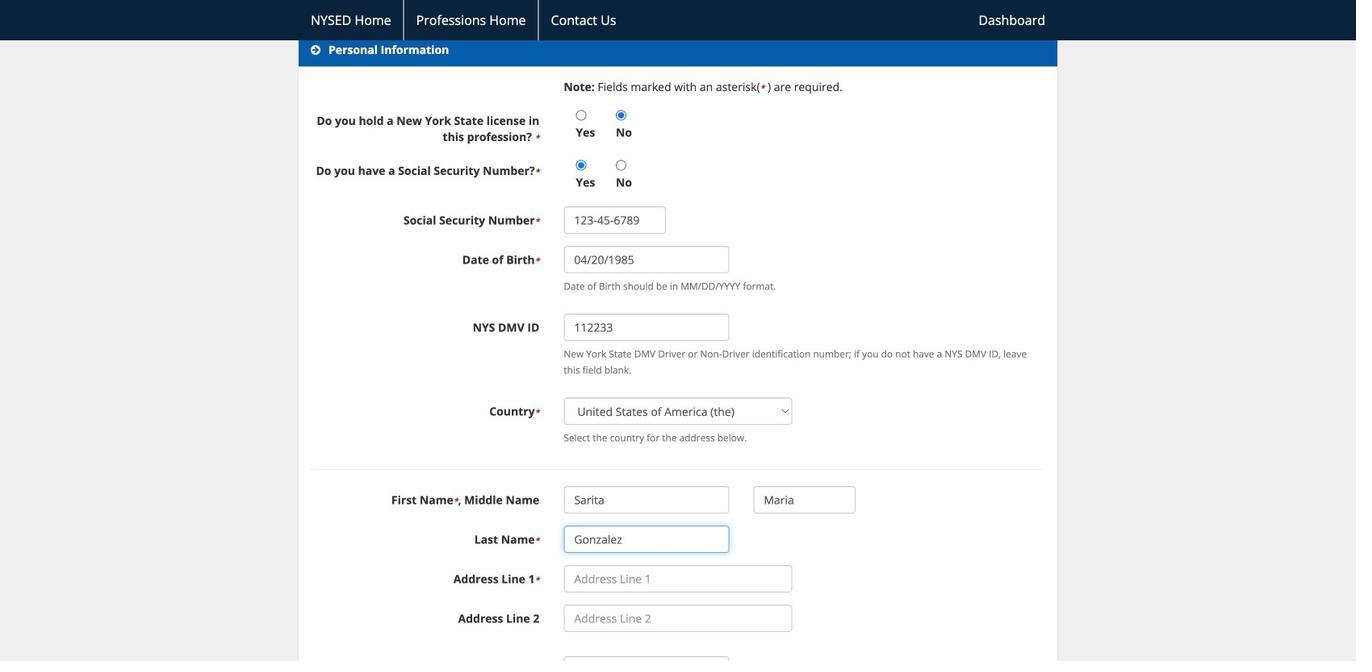 Task type: describe. For each thing, give the bounding box(es) containing it.
Address Line 2 text field
[[564, 606, 792, 633]]

MM/DD/YYYY text field
[[564, 246, 729, 274]]



Task type: locate. For each thing, give the bounding box(es) containing it.
City text field
[[564, 657, 729, 662]]

First Name text field
[[564, 487, 729, 514]]

None radio
[[576, 110, 586, 121], [616, 110, 626, 121], [576, 160, 586, 171], [616, 160, 626, 171], [576, 110, 586, 121], [616, 110, 626, 121], [576, 160, 586, 171], [616, 160, 626, 171]]

Address Line 1 text field
[[564, 566, 792, 593]]

Last Name text field
[[564, 526, 729, 554]]

None text field
[[564, 207, 666, 234]]

ID text field
[[564, 314, 729, 342]]

Middle Name text field
[[753, 487, 856, 514]]

arrow circle right image
[[311, 45, 320, 56]]



Task type: vqa. For each thing, say whether or not it's contained in the screenshot.
First Name text field at the bottom of the page
yes



